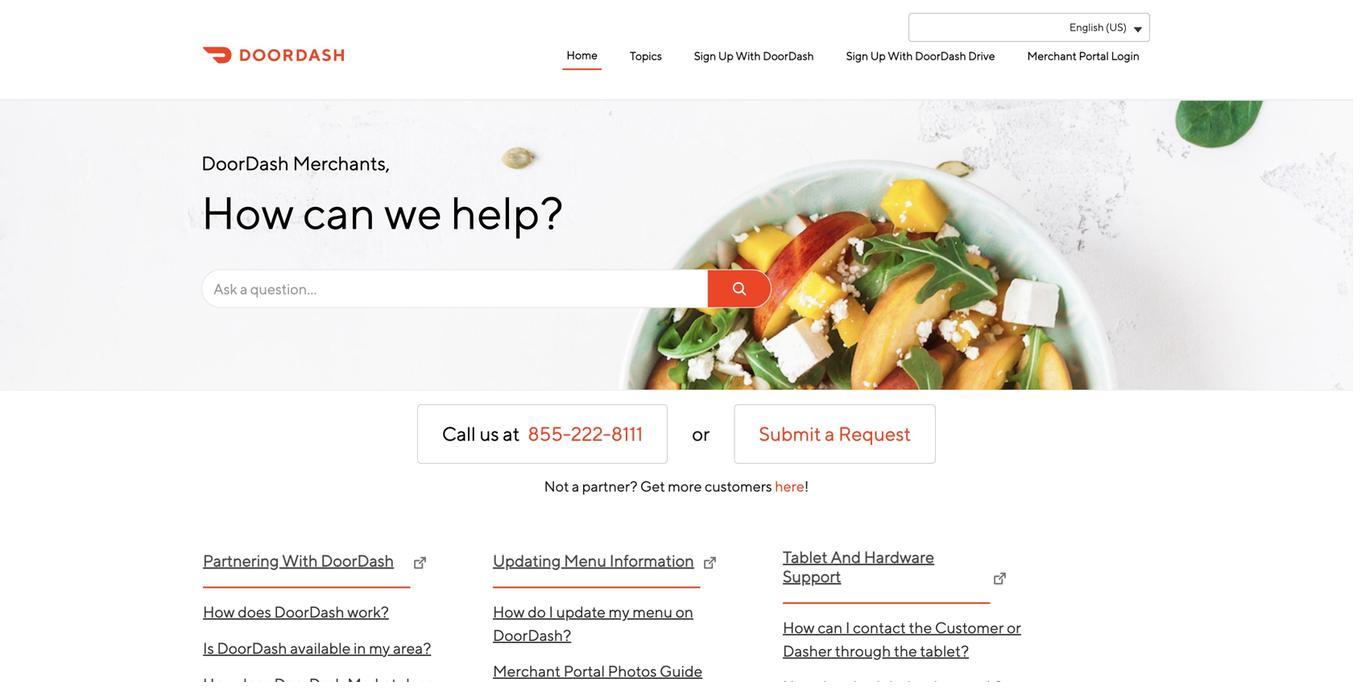 Task type: describe. For each thing, give the bounding box(es) containing it.
here link
[[772, 478, 805, 495]]

help?
[[451, 186, 564, 239]]

customer
[[935, 619, 1004, 637]]

doordash?
[[493, 626, 571, 644]]

0 vertical spatial or
[[692, 422, 710, 445]]

or inside 'how can i contact the customer or dasher through the tablet?'
[[1007, 619, 1021, 637]]

up for sign up with doordash drive
[[871, 49, 886, 62]]

merchant portal photos guide
[[493, 662, 703, 680]]

topics link
[[626, 43, 666, 69]]

submit a request link
[[734, 404, 936, 464]]

merchant help home image
[[203, 45, 344, 65]]

here
[[775, 478, 805, 495]]

how for how can i contact the customer or dasher through the tablet?
[[783, 619, 815, 637]]

8111
[[611, 422, 643, 445]]

merchant for merchant portal photos guide
[[493, 662, 561, 680]]

contact
[[853, 619, 906, 637]]

hardware
[[864, 548, 934, 567]]

partnering with doordash
[[203, 551, 394, 570]]

dasher
[[783, 642, 832, 660]]

Ask a question... text field
[[201, 270, 772, 308]]

login
[[1111, 49, 1140, 62]]

222-
[[571, 422, 611, 445]]

portal for photos
[[564, 662, 605, 680]]

my for in
[[369, 639, 390, 657]]

updating menu information link
[[493, 551, 700, 588]]

on
[[676, 603, 694, 621]]

how does doordash work? link
[[203, 594, 462, 630]]

how do i update my menu on doordash?
[[493, 603, 694, 644]]

support
[[783, 567, 841, 586]]

i for and
[[846, 619, 850, 637]]

updating
[[493, 551, 561, 570]]

text default image for tablet and hardware support
[[994, 572, 1007, 585]]

(us)
[[1106, 21, 1127, 33]]

does
[[238, 603, 271, 621]]

us
[[480, 422, 499, 445]]

sign for sign up with doordash drive
[[846, 49, 868, 62]]

!
[[805, 478, 809, 495]]

is doordash available in my area?
[[203, 639, 431, 657]]

call
[[442, 422, 476, 445]]

how can i contact the customer or dasher through the tablet? link
[[783, 610, 1042, 669]]

how for how do i update my menu on doordash?
[[493, 603, 525, 621]]

drive
[[968, 49, 995, 62]]

topics
[[630, 49, 662, 62]]

photos
[[608, 662, 657, 680]]

tablet?
[[920, 642, 969, 660]]

how for how does doordash work?
[[203, 603, 235, 621]]

submit
[[759, 422, 821, 445]]

doordash merchants,
[[201, 152, 390, 175]]

i for menu
[[549, 603, 553, 621]]

a for not
[[572, 478, 579, 495]]

merchant portal login link
[[1023, 43, 1144, 69]]

can for i
[[818, 619, 843, 637]]

portal for login
[[1079, 49, 1109, 62]]

area?
[[393, 639, 431, 657]]

tablet and hardware support
[[783, 548, 934, 586]]

is doordash available in my area? link
[[203, 630, 462, 666]]

text default image for updating menu information
[[704, 557, 717, 570]]

merchants,
[[293, 152, 390, 175]]

available
[[290, 639, 351, 657]]

at
[[503, 422, 520, 445]]

1 vertical spatial the
[[894, 642, 917, 660]]

get
[[640, 478, 665, 495]]

my for update
[[609, 603, 630, 621]]

english
[[1070, 21, 1104, 33]]

partnering
[[203, 551, 279, 570]]



Task type: vqa. For each thing, say whether or not it's contained in the screenshot.
the topmost "'"
no



Task type: locate. For each thing, give the bounding box(es) containing it.
my right in
[[369, 639, 390, 657]]

0 vertical spatial merchant
[[1027, 49, 1077, 62]]

0 horizontal spatial portal
[[564, 662, 605, 680]]

1 up from the left
[[718, 49, 734, 62]]

portal down english (us) on the right of the page
[[1079, 49, 1109, 62]]

how inside how do i update my menu on doordash?
[[493, 603, 525, 621]]

1 horizontal spatial text default image
[[704, 557, 717, 570]]

0 vertical spatial portal
[[1079, 49, 1109, 62]]

menu
[[451, 42, 1144, 70]]

0 horizontal spatial my
[[369, 639, 390, 657]]

can
[[303, 186, 376, 239], [818, 619, 843, 637]]

menu
[[633, 603, 673, 621]]

doordash
[[763, 49, 814, 62], [915, 49, 966, 62], [201, 152, 289, 175], [321, 551, 394, 570], [274, 603, 344, 621], [217, 639, 287, 657]]

0 horizontal spatial can
[[303, 186, 376, 239]]

how left do
[[493, 603, 525, 621]]

how can we help?
[[201, 186, 564, 239]]

portal
[[1079, 49, 1109, 62], [564, 662, 605, 680]]

portal inside "link"
[[1079, 49, 1109, 62]]

0 vertical spatial the
[[909, 619, 932, 637]]

can up dasher
[[818, 619, 843, 637]]

with for sign up with doordash
[[736, 49, 761, 62]]

not a partner? get more customers here !
[[544, 478, 809, 495]]

can for we
[[303, 186, 376, 239]]

merchant
[[1027, 49, 1077, 62], [493, 662, 561, 680]]

0 horizontal spatial merchant
[[493, 662, 561, 680]]

my inside how do i update my menu on doordash?
[[609, 603, 630, 621]]

do
[[528, 603, 546, 621]]

2 up from the left
[[871, 49, 886, 62]]

1 with from the left
[[736, 49, 761, 62]]

and
[[831, 548, 861, 567]]

0 horizontal spatial or
[[692, 422, 710, 445]]

Preferred Language, English (US) button
[[909, 13, 1150, 42]]

0 vertical spatial can
[[303, 186, 376, 239]]

portal left photos
[[564, 662, 605, 680]]

not
[[544, 478, 569, 495]]

sign
[[694, 49, 716, 62], [846, 49, 868, 62]]

1 sign from the left
[[694, 49, 716, 62]]

updating menu information
[[493, 551, 694, 570]]

menu containing home
[[451, 42, 1144, 70]]

home
[[567, 48, 598, 62]]

up
[[718, 49, 734, 62], [871, 49, 886, 62]]

i up through
[[846, 619, 850, 637]]

1 horizontal spatial a
[[825, 422, 835, 445]]

1 vertical spatial a
[[572, 478, 579, 495]]

how inside 'how can i contact the customer or dasher through the tablet?'
[[783, 619, 815, 637]]

or
[[692, 422, 710, 445], [1007, 619, 1021, 637]]

1 horizontal spatial sign
[[846, 49, 868, 62]]

1 vertical spatial merchant
[[493, 662, 561, 680]]

merchant down doordash?
[[493, 662, 561, 680]]

my left menu
[[609, 603, 630, 621]]

how for how can we help?
[[201, 186, 294, 239]]

how can i contact the customer or dasher through the tablet?
[[783, 619, 1021, 660]]

merchant portal login
[[1027, 49, 1140, 62]]

0 horizontal spatial a
[[572, 478, 579, 495]]

partnering with doordash link
[[203, 551, 410, 588]]

1 horizontal spatial or
[[1007, 619, 1021, 637]]

sign up with doordash
[[694, 49, 814, 62]]

with
[[736, 49, 761, 62], [888, 49, 913, 62]]

with for sign up with doordash drive
[[888, 49, 913, 62]]

how down 'doordash merchants,'
[[201, 186, 294, 239]]

text default image
[[414, 557, 427, 570], [704, 557, 717, 570], [994, 572, 1007, 585]]

can down merchants, in the top of the page
[[303, 186, 376, 239]]

a right 'submit'
[[825, 422, 835, 445]]

information
[[610, 551, 694, 570]]

update
[[556, 603, 606, 621]]

2 sign from the left
[[846, 49, 868, 62]]

i inside how do i update my menu on doordash?
[[549, 603, 553, 621]]

merchant portal photos guide link
[[493, 653, 752, 682]]

1 vertical spatial my
[[369, 639, 390, 657]]

i right do
[[549, 603, 553, 621]]

sign for sign up with doordash
[[694, 49, 716, 62]]

0 horizontal spatial text default image
[[414, 557, 427, 570]]

2 horizontal spatial text default image
[[994, 572, 1007, 585]]

home link
[[563, 42, 602, 70]]

partner?
[[582, 478, 638, 495]]

1 horizontal spatial with
[[888, 49, 913, 62]]

1 vertical spatial portal
[[564, 662, 605, 680]]

how
[[201, 186, 294, 239], [203, 603, 235, 621], [493, 603, 525, 621], [783, 619, 815, 637]]

in
[[354, 639, 366, 657]]

how up dasher
[[783, 619, 815, 637]]

my
[[609, 603, 630, 621], [369, 639, 390, 657]]

tablet
[[783, 548, 828, 567]]

sign up with doordash drive
[[846, 49, 995, 62]]

menu
[[564, 551, 607, 570]]

1 horizontal spatial merchant
[[1027, 49, 1077, 62]]

request
[[839, 422, 911, 445]]

the
[[909, 619, 932, 637], [894, 642, 917, 660]]

or right customer
[[1007, 619, 1021, 637]]

work?
[[347, 603, 389, 621]]

sign up with doordash link
[[690, 43, 818, 69]]

1 horizontal spatial up
[[871, 49, 886, 62]]

call us at 855-222-8111
[[442, 422, 643, 445]]

can inside 'how can i contact the customer or dasher through the tablet?'
[[818, 619, 843, 637]]

how does doordash work?
[[203, 603, 389, 621]]

how do i update my menu on doordash? link
[[493, 594, 752, 653]]

submit a request
[[759, 422, 911, 445]]

we
[[384, 186, 442, 239]]

0 vertical spatial a
[[825, 422, 835, 445]]

or up more
[[692, 422, 710, 445]]

tablet and hardware support link
[[783, 548, 990, 604]]

855-
[[528, 422, 571, 445]]

0 horizontal spatial i
[[549, 603, 553, 621]]

merchant inside "link"
[[1027, 49, 1077, 62]]

the up "tablet?"
[[909, 619, 932, 637]]

the down contact
[[894, 642, 917, 660]]

a right not
[[572, 478, 579, 495]]

0 horizontal spatial with
[[736, 49, 761, 62]]

customers
[[705, 478, 772, 495]]

a for submit
[[825, 422, 835, 445]]

i inside 'how can i contact the customer or dasher through the tablet?'
[[846, 619, 850, 637]]

english (us)
[[1070, 21, 1127, 33]]

1 vertical spatial can
[[818, 619, 843, 637]]

sign up with doordash drive link
[[842, 43, 999, 69]]

1 horizontal spatial portal
[[1079, 49, 1109, 62]]

is
[[203, 639, 214, 657]]

guide
[[660, 662, 703, 680]]

0 horizontal spatial up
[[718, 49, 734, 62]]

through
[[835, 642, 891, 660]]

1 horizontal spatial my
[[609, 603, 630, 621]]

up for sign up with doordash
[[718, 49, 734, 62]]

1 horizontal spatial i
[[846, 619, 850, 637]]

how left does
[[203, 603, 235, 621]]

0 vertical spatial my
[[609, 603, 630, 621]]

i
[[549, 603, 553, 621], [846, 619, 850, 637]]

a
[[825, 422, 835, 445], [572, 478, 579, 495]]

more
[[668, 478, 702, 495]]

2 with from the left
[[888, 49, 913, 62]]

merchant for merchant portal login
[[1027, 49, 1077, 62]]

1 vertical spatial or
[[1007, 619, 1021, 637]]

with
[[282, 551, 318, 570]]

1 horizontal spatial can
[[818, 619, 843, 637]]

text default image for partnering with doordash
[[414, 557, 427, 570]]

merchant down preferred language, english (us) button on the top right of the page
[[1027, 49, 1077, 62]]

0 horizontal spatial sign
[[694, 49, 716, 62]]



